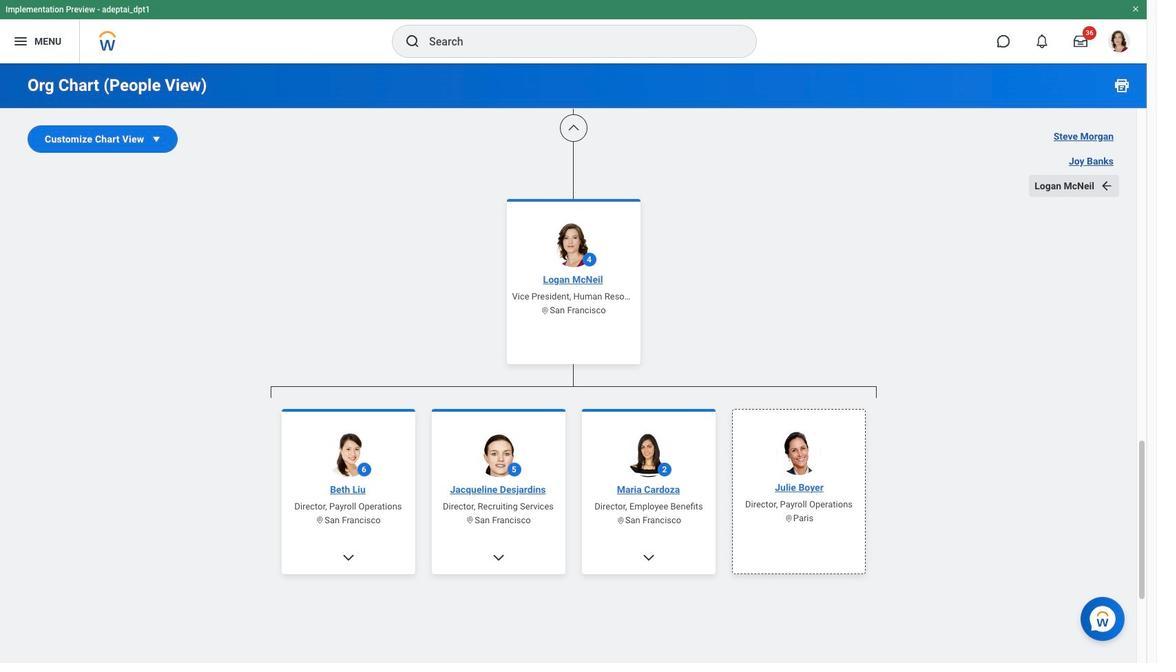 Task type: locate. For each thing, give the bounding box(es) containing it.
0 horizontal spatial location image
[[316, 516, 325, 525]]

1 location image from the left
[[316, 516, 325, 525]]

profile logan mcneil image
[[1109, 30, 1131, 55]]

notifications large image
[[1036, 34, 1049, 48]]

location image
[[541, 306, 550, 315], [784, 514, 793, 523], [466, 516, 475, 525]]

0 horizontal spatial chevron down image
[[492, 551, 505, 565]]

1 horizontal spatial location image
[[616, 516, 625, 525]]

1 horizontal spatial chevron down image
[[642, 551, 656, 565]]

location image
[[316, 516, 325, 525], [616, 516, 625, 525]]

banner
[[0, 0, 1147, 63]]

chevron up image
[[567, 121, 581, 135]]

caret down image
[[150, 132, 163, 146]]

2 location image from the left
[[616, 516, 625, 525]]

chevron down image
[[492, 551, 505, 565], [642, 551, 656, 565]]

arrow left image
[[1100, 179, 1114, 193]]

main content
[[0, 0, 1147, 664]]



Task type: describe. For each thing, give the bounding box(es) containing it.
justify image
[[12, 33, 29, 50]]

1 chevron down image from the left
[[492, 551, 505, 565]]

search image
[[404, 33, 421, 50]]

close environment banner image
[[1132, 5, 1140, 13]]

location image for chevron down image
[[316, 516, 325, 525]]

0 horizontal spatial location image
[[466, 516, 475, 525]]

2 chevron down image from the left
[[642, 551, 656, 565]]

Search Workday  search field
[[429, 26, 728, 56]]

chevron down image
[[341, 551, 355, 565]]

location image for 1st chevron down icon from right
[[616, 516, 625, 525]]

logan mcneil, logan mcneil, 4 direct reports element
[[270, 398, 877, 664]]

2 horizontal spatial location image
[[784, 514, 793, 523]]

inbox large image
[[1074, 34, 1088, 48]]

print org chart image
[[1114, 77, 1131, 94]]

1 horizontal spatial location image
[[541, 306, 550, 315]]



Task type: vqa. For each thing, say whether or not it's contained in the screenshot.
'Learning'
no



